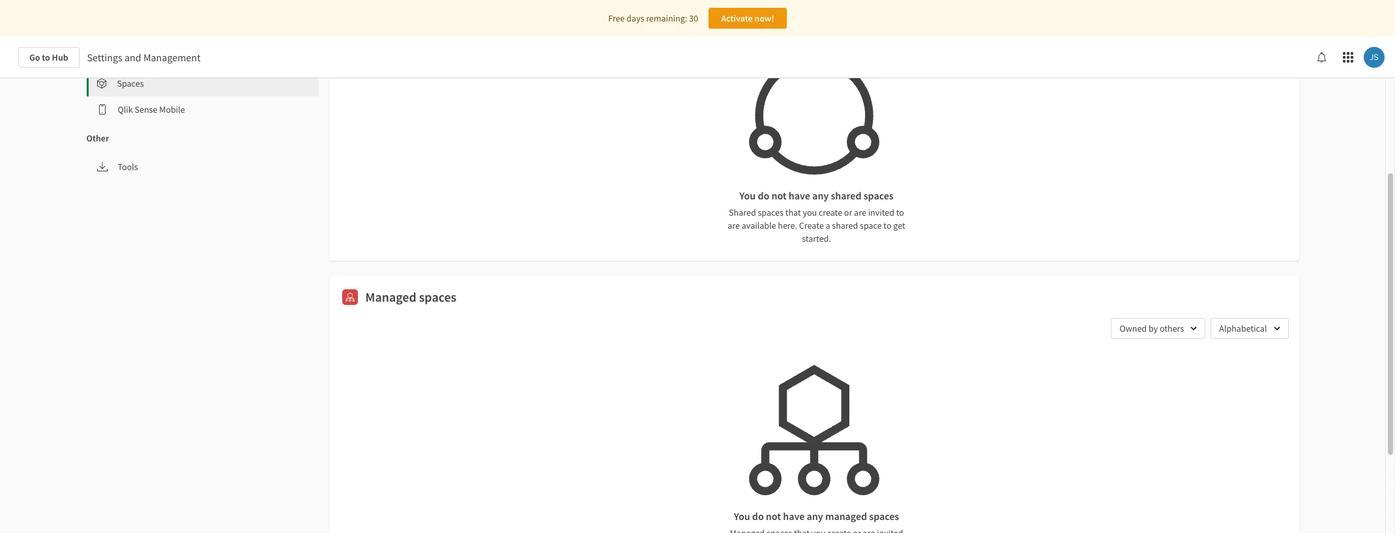 Task type: vqa. For each thing, say whether or not it's contained in the screenshot.
Managed spaces
yes



Task type: describe. For each thing, give the bounding box(es) containing it.
any for shared
[[813, 189, 829, 202]]

0 horizontal spatial to
[[42, 52, 50, 63]]

spaces
[[117, 78, 144, 89]]

managed
[[825, 510, 867, 523]]

qlik sense mobile link
[[86, 97, 319, 123]]

managed
[[365, 289, 417, 305]]

owned by others
[[1120, 323, 1184, 335]]

a
[[826, 220, 830, 231]]

not for you do not have any shared spaces shared spaces that you create or are invited to are available here. create a shared space to get started.
[[772, 189, 787, 202]]

1 horizontal spatial to
[[884, 220, 892, 231]]

Owned by others field
[[1111, 318, 1206, 339]]

1 vertical spatial are
[[728, 220, 740, 231]]

hub
[[52, 52, 68, 63]]

get
[[894, 220, 906, 231]]

invited
[[868, 207, 895, 218]]

create
[[819, 207, 843, 218]]

jacob simon image
[[1364, 47, 1385, 68]]

sense
[[135, 104, 157, 115]]

free
[[608, 12, 625, 24]]

shared
[[729, 207, 756, 218]]

go to hub
[[29, 52, 68, 63]]

you for you do not have any managed spaces
[[734, 510, 750, 523]]

others
[[1160, 323, 1184, 335]]

you for you do not have any shared spaces shared spaces that you create or are invited to are available here. create a shared space to get started.
[[740, 189, 756, 202]]

activate
[[721, 12, 753, 24]]

you do not have any managed spaces
[[734, 510, 899, 523]]

that
[[786, 207, 801, 218]]

remaining:
[[646, 12, 687, 24]]

do for you do not have any shared spaces shared spaces that you create or are invited to are available here. create a shared space to get started.
[[758, 189, 770, 202]]

go to hub link
[[18, 47, 79, 68]]

now!
[[755, 12, 774, 24]]

any for managed
[[807, 510, 823, 523]]

or
[[844, 207, 852, 218]]

have for managed
[[783, 510, 805, 523]]

settings
[[87, 51, 122, 64]]

activate now! link
[[709, 8, 787, 29]]

30
[[689, 12, 698, 24]]

here.
[[778, 220, 797, 231]]

have for shared
[[789, 189, 810, 202]]

space
[[860, 220, 882, 231]]

settings and management
[[87, 51, 201, 64]]

1 vertical spatial to
[[896, 207, 904, 218]]

owned
[[1120, 323, 1147, 335]]

activate now!
[[721, 12, 774, 24]]



Task type: locate. For each thing, give the bounding box(es) containing it.
by
[[1149, 323, 1158, 335]]

0 vertical spatial you
[[740, 189, 756, 202]]

do
[[758, 189, 770, 202], [752, 510, 764, 523]]

0 vertical spatial to
[[42, 52, 50, 63]]

managed spaces main content
[[0, 0, 1395, 533]]

qlik
[[118, 104, 133, 115]]

create
[[799, 220, 824, 231]]

alphabetical element
[[1220, 323, 1267, 335]]

qlik sense mobile
[[118, 104, 185, 115]]

other
[[86, 132, 109, 144]]

do for you do not have any managed spaces
[[752, 510, 764, 523]]

0 horizontal spatial are
[[728, 220, 740, 231]]

have up that
[[789, 189, 810, 202]]

to
[[42, 52, 50, 63], [896, 207, 904, 218], [884, 220, 892, 231]]

1 vertical spatial shared
[[832, 220, 858, 231]]

0 vertical spatial any
[[813, 189, 829, 202]]

you inside you do not have any shared spaces shared spaces that you create or are invited to are available here. create a shared space to get started.
[[740, 189, 756, 202]]

1 vertical spatial you
[[734, 510, 750, 523]]

to left get
[[884, 220, 892, 231]]

have left managed
[[783, 510, 805, 523]]

are down the shared
[[728, 220, 740, 231]]

are right or
[[854, 207, 866, 218]]

1 vertical spatial any
[[807, 510, 823, 523]]

0 vertical spatial are
[[854, 207, 866, 218]]

any
[[813, 189, 829, 202], [807, 510, 823, 523]]

any inside you do not have any shared spaces shared spaces that you create or are invited to are available here. create a shared space to get started.
[[813, 189, 829, 202]]

tools link
[[86, 154, 319, 180]]

Alphabetical field
[[1211, 318, 1289, 339]]

started.
[[802, 233, 831, 245]]

and
[[125, 51, 141, 64]]

do inside you do not have any shared spaces shared spaces that you create or are invited to are available here. create a shared space to get started.
[[758, 189, 770, 202]]

0 vertical spatial shared
[[831, 189, 862, 202]]

1 vertical spatial have
[[783, 510, 805, 523]]

mobile
[[159, 104, 185, 115]]

1 horizontal spatial are
[[854, 207, 866, 218]]

not for you do not have any managed spaces
[[766, 510, 781, 523]]

0 vertical spatial not
[[772, 189, 787, 202]]

to right the "go"
[[42, 52, 50, 63]]

you do not have any shared spaces shared spaces that you create or are invited to are available here. create a shared space to get started.
[[728, 189, 906, 245]]

shared up or
[[831, 189, 862, 202]]

to up get
[[896, 207, 904, 218]]

alphabetical
[[1220, 323, 1267, 335]]

any up create
[[813, 189, 829, 202]]

have inside you do not have any shared spaces shared spaces that you create or are invited to are available here. create a shared space to get started.
[[789, 189, 810, 202]]

spaces
[[864, 189, 894, 202], [758, 207, 784, 218], [419, 289, 457, 305], [869, 510, 899, 523]]

go
[[29, 52, 40, 63]]

spaces link
[[88, 70, 319, 97]]

1 vertical spatial do
[[752, 510, 764, 523]]

have
[[789, 189, 810, 202], [783, 510, 805, 523]]

1 vertical spatial not
[[766, 510, 781, 523]]

you
[[740, 189, 756, 202], [734, 510, 750, 523]]

not
[[772, 189, 787, 202], [766, 510, 781, 523]]

days
[[627, 12, 644, 24]]

shared
[[831, 189, 862, 202], [832, 220, 858, 231]]

free days remaining: 30
[[608, 12, 698, 24]]

are
[[854, 207, 866, 218], [728, 220, 740, 231]]

managed spaces
[[365, 289, 457, 305]]

available
[[742, 220, 776, 231]]

any left managed
[[807, 510, 823, 523]]

shared down or
[[832, 220, 858, 231]]

tools
[[118, 161, 138, 173]]

management
[[143, 51, 201, 64]]

you
[[803, 207, 817, 218]]

0 vertical spatial have
[[789, 189, 810, 202]]

2 horizontal spatial to
[[896, 207, 904, 218]]

2 vertical spatial to
[[884, 220, 892, 231]]

0 vertical spatial do
[[758, 189, 770, 202]]

not inside you do not have any shared spaces shared spaces that you create or are invited to are available here. create a shared space to get started.
[[772, 189, 787, 202]]



